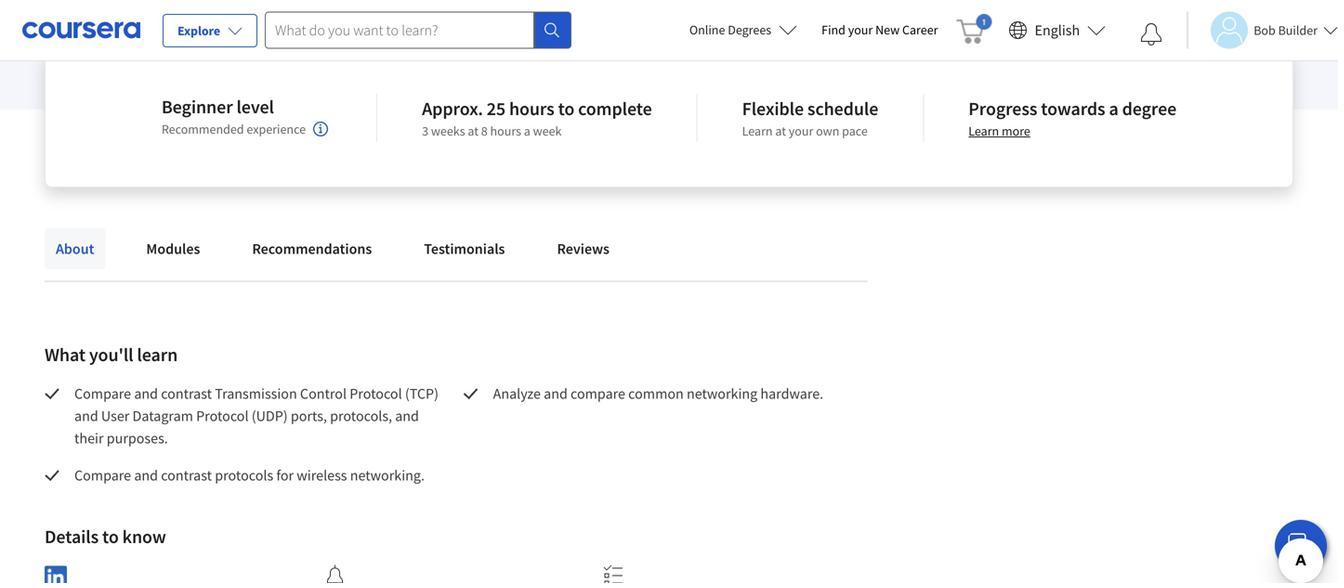 Task type: describe. For each thing, give the bounding box(es) containing it.
bob builder button
[[1188, 12, 1339, 49]]

a inside the progress towards a degree learn more
[[1110, 97, 1119, 120]]

and for compare and contrast protocols for wireless networking.
[[134, 467, 158, 485]]

english button
[[1002, 0, 1114, 60]]

for
[[277, 467, 294, 485]]

own
[[817, 123, 840, 139]]

and down (tcp) in the left bottom of the page
[[395, 407, 419, 426]]

beginner level
[[162, 95, 274, 119]]

compare and contrast transmission control protocol (tcp) and user datagram protocol (udp) ports, protocols, and their purposes.
[[74, 385, 442, 448]]

schedule
[[808, 97, 879, 120]]

pace
[[843, 123, 868, 139]]

1,794 already enrolled
[[45, 0, 184, 19]]

already
[[83, 0, 130, 19]]

degree
[[1123, 97, 1177, 120]]

contrast for protocols
[[161, 467, 212, 485]]

online
[[690, 21, 726, 38]]

english
[[1035, 21, 1081, 40]]

more
[[1002, 123, 1031, 139]]

your inside flexible schedule learn at your own pace
[[789, 123, 814, 139]]

compare for compare and contrast transmission control protocol (tcp) and user datagram protocol (udp) ports, protocols, and their purposes.
[[74, 385, 131, 404]]

0 vertical spatial hours
[[509, 97, 555, 120]]

compare
[[571, 385, 626, 404]]

their
[[74, 430, 104, 448]]

recommended
[[162, 121, 244, 138]]

approx. 25 hours to complete 3 weeks at 8 hours a week
[[422, 97, 652, 139]]

enrolled
[[133, 0, 184, 19]]

25
[[487, 97, 506, 120]]

datagram
[[133, 407, 193, 426]]

know
[[122, 526, 166, 549]]

coursera image
[[22, 15, 140, 45]]

bob
[[1255, 22, 1276, 39]]

8
[[481, 123, 488, 139]]

at inside approx. 25 hours to complete 3 weeks at 8 hours a week
[[468, 123, 479, 139]]

analyze
[[493, 385, 541, 404]]

modules
[[146, 240, 200, 258]]

purposes.
[[107, 430, 168, 448]]

wireless
[[297, 467, 347, 485]]

to inside approx. 25 hours to complete 3 weeks at 8 hours a week
[[558, 97, 575, 120]]

about
[[56, 240, 94, 258]]

a inside approx. 25 hours to complete 3 weeks at 8 hours a week
[[524, 123, 531, 139]]

details
[[45, 526, 99, 549]]

compare for compare and contrast protocols for wireless networking.
[[74, 467, 131, 485]]

learn
[[137, 344, 178, 367]]

what
[[45, 344, 86, 367]]

networking
[[687, 385, 758, 404]]

builder
[[1279, 22, 1319, 39]]

learn more link
[[969, 123, 1031, 139]]

flexible schedule learn at your own pace
[[743, 97, 879, 139]]

explore
[[178, 22, 220, 39]]

bob builder
[[1255, 22, 1319, 39]]

learn inside the progress towards a degree learn more
[[969, 123, 1000, 139]]



Task type: vqa. For each thing, say whether or not it's contained in the screenshot.
first Learn from right
yes



Task type: locate. For each thing, give the bounding box(es) containing it.
you'll
[[89, 344, 133, 367]]

1 at from the left
[[468, 123, 479, 139]]

testimonials
[[424, 240, 505, 258]]

online degrees
[[690, 21, 772, 38]]

contrast up datagram
[[161, 385, 212, 404]]

recommendations
[[252, 240, 372, 258]]

a
[[1110, 97, 1119, 120], [524, 123, 531, 139]]

2 contrast from the top
[[161, 467, 212, 485]]

(tcp)
[[405, 385, 439, 404]]

information about difficulty level pre-requisites. image
[[313, 122, 328, 137]]

0 horizontal spatial learn
[[743, 123, 773, 139]]

1 horizontal spatial a
[[1110, 97, 1119, 120]]

0 vertical spatial to
[[558, 97, 575, 120]]

and down purposes.
[[134, 467, 158, 485]]

compare
[[74, 385, 131, 404], [74, 467, 131, 485]]

0 vertical spatial protocol
[[350, 385, 402, 404]]

2 at from the left
[[776, 123, 787, 139]]

to up week
[[558, 97, 575, 120]]

testimonials link
[[413, 229, 516, 270]]

reviews
[[557, 240, 610, 258]]

hardware.
[[761, 385, 824, 404]]

common
[[629, 385, 684, 404]]

online degrees button
[[675, 9, 813, 50]]

your
[[849, 21, 873, 38], [789, 123, 814, 139]]

hours up week
[[509, 97, 555, 120]]

recommendations link
[[241, 229, 383, 270]]

modules link
[[135, 229, 211, 270]]

networking.
[[350, 467, 425, 485]]

1 vertical spatial contrast
[[161, 467, 212, 485]]

beginner
[[162, 95, 233, 119]]

details to know
[[45, 526, 166, 549]]

at down flexible
[[776, 123, 787, 139]]

reviews link
[[546, 229, 621, 270]]

and for compare and contrast transmission control protocol (tcp) and user datagram protocol (udp) ports, protocols, and their purposes.
[[134, 385, 158, 404]]

transmission
[[215, 385, 297, 404]]

0 horizontal spatial at
[[468, 123, 479, 139]]

1 vertical spatial protocol
[[196, 407, 249, 426]]

contrast inside compare and contrast transmission control protocol (tcp) and user datagram protocol (udp) ports, protocols, and their purposes.
[[161, 385, 212, 404]]

hours right 8
[[490, 123, 522, 139]]

and right analyze
[[544, 385, 568, 404]]

a left week
[[524, 123, 531, 139]]

and up their
[[74, 407, 98, 426]]

analyze and compare common networking hardware.
[[493, 385, 824, 404]]

experience
[[247, 121, 306, 138]]

find
[[822, 21, 846, 38]]

chat with us image
[[1287, 532, 1317, 562]]

None search field
[[265, 12, 572, 49]]

3
[[422, 123, 429, 139]]

1 vertical spatial a
[[524, 123, 531, 139]]

learn down flexible
[[743, 123, 773, 139]]

1,794
[[45, 0, 81, 19]]

approx.
[[422, 97, 483, 120]]

at
[[468, 123, 479, 139], [776, 123, 787, 139]]

compare down their
[[74, 467, 131, 485]]

progress
[[969, 97, 1038, 120]]

0 vertical spatial your
[[849, 21, 873, 38]]

shopping cart: 1 item image
[[957, 14, 993, 44]]

1 vertical spatial to
[[102, 526, 119, 549]]

hours
[[509, 97, 555, 120], [490, 123, 522, 139]]

1 learn from the left
[[743, 123, 773, 139]]

explore button
[[163, 14, 258, 47]]

and for analyze and compare common networking hardware.
[[544, 385, 568, 404]]

1 horizontal spatial your
[[849, 21, 873, 38]]

and
[[134, 385, 158, 404], [544, 385, 568, 404], [74, 407, 98, 426], [395, 407, 419, 426], [134, 467, 158, 485]]

show notifications image
[[1141, 23, 1163, 46]]

compare inside compare and contrast transmission control protocol (tcp) and user datagram protocol (udp) ports, protocols, and their purposes.
[[74, 385, 131, 404]]

0 vertical spatial compare
[[74, 385, 131, 404]]

to left know
[[102, 526, 119, 549]]

learn
[[743, 123, 773, 139], [969, 123, 1000, 139]]

control
[[300, 385, 347, 404]]

0 vertical spatial contrast
[[161, 385, 212, 404]]

what you'll learn
[[45, 344, 178, 367]]

protocols
[[215, 467, 274, 485]]

1 horizontal spatial learn
[[969, 123, 1000, 139]]

about link
[[45, 229, 105, 270]]

protocol
[[350, 385, 402, 404], [196, 407, 249, 426]]

learn down the progress
[[969, 123, 1000, 139]]

0 vertical spatial a
[[1110, 97, 1119, 120]]

1 vertical spatial your
[[789, 123, 814, 139]]

flexible
[[743, 97, 804, 120]]

new
[[876, 21, 900, 38]]

level
[[237, 95, 274, 119]]

and up datagram
[[134, 385, 158, 404]]

to
[[558, 97, 575, 120], [102, 526, 119, 549]]

0 horizontal spatial protocol
[[196, 407, 249, 426]]

protocol down transmission
[[196, 407, 249, 426]]

1 vertical spatial compare
[[74, 467, 131, 485]]

your left own
[[789, 123, 814, 139]]

contrast
[[161, 385, 212, 404], [161, 467, 212, 485]]

protocols,
[[330, 407, 392, 426]]

towards
[[1042, 97, 1106, 120]]

1 horizontal spatial to
[[558, 97, 575, 120]]

complete
[[578, 97, 652, 120]]

contrast left protocols
[[161, 467, 212, 485]]

compare up user
[[74, 385, 131, 404]]

at inside flexible schedule learn at your own pace
[[776, 123, 787, 139]]

weeks
[[431, 123, 465, 139]]

ports,
[[291, 407, 327, 426]]

0 horizontal spatial a
[[524, 123, 531, 139]]

2 compare from the top
[[74, 467, 131, 485]]

career
[[903, 21, 939, 38]]

find your new career link
[[813, 19, 948, 42]]

at left 8
[[468, 123, 479, 139]]

your right find
[[849, 21, 873, 38]]

1 contrast from the top
[[161, 385, 212, 404]]

What do you want to learn? text field
[[265, 12, 535, 49]]

week
[[533, 123, 562, 139]]

1 horizontal spatial protocol
[[350, 385, 402, 404]]

1 compare from the top
[[74, 385, 131, 404]]

find your new career
[[822, 21, 939, 38]]

protocol up protocols,
[[350, 385, 402, 404]]

degrees
[[728, 21, 772, 38]]

a left degree
[[1110, 97, 1119, 120]]

0 horizontal spatial your
[[789, 123, 814, 139]]

2 learn from the left
[[969, 123, 1000, 139]]

compare and contrast protocols for wireless networking.
[[74, 467, 425, 485]]

1 vertical spatial hours
[[490, 123, 522, 139]]

user
[[101, 407, 130, 426]]

learn inside flexible schedule learn at your own pace
[[743, 123, 773, 139]]

0 horizontal spatial to
[[102, 526, 119, 549]]

1 horizontal spatial at
[[776, 123, 787, 139]]

contrast for transmission
[[161, 385, 212, 404]]

recommended experience
[[162, 121, 306, 138]]

(udp)
[[252, 407, 288, 426]]

progress towards a degree learn more
[[969, 97, 1177, 139]]



